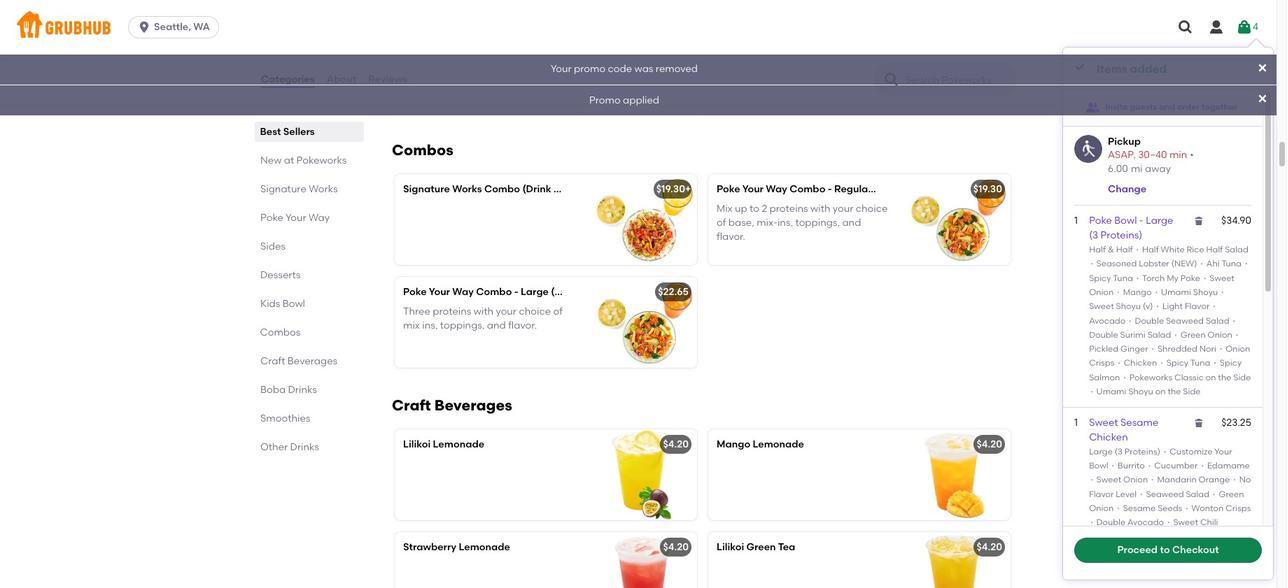 Task type: vqa. For each thing, say whether or not it's contained in the screenshot.
the (Drink to the bottom
yes



Task type: locate. For each thing, give the bounding box(es) containing it.
sesame
[[1121, 418, 1159, 429], [1124, 504, 1156, 514]]

order
[[1178, 102, 1200, 112]]

avocado inside ∙ sesame seeds ∙ wonton crisps ∙ double avocado
[[1128, 518, 1165, 528]]

salad
[[1226, 245, 1249, 255], [1207, 316, 1230, 326], [1148, 330, 1172, 340], [1187, 490, 1210, 500]]

poke for poke your way
[[261, 212, 284, 224]]

the
[[1219, 373, 1232, 383], [1168, 387, 1182, 397], [1150, 533, 1163, 543]]

your up wonton
[[551, 63, 572, 75]]

(new)
[[1172, 259, 1198, 269]]

poke for poke bowl - large (3 proteins)
[[1090, 215, 1113, 227]]

0 horizontal spatial -
[[515, 286, 519, 298]]

the up proceed to checkout
[[1150, 533, 1163, 543]]

0 vertical spatial proteins
[[770, 203, 809, 215]]

0 vertical spatial (drink
[[523, 183, 552, 195]]

1 vertical spatial lilikoi
[[717, 542, 745, 554]]

and
[[436, 93, 455, 105], [1160, 102, 1176, 112], [843, 217, 862, 229], [487, 320, 506, 332]]

toppings, right mix on the left of the page
[[440, 320, 485, 332]]

0 horizontal spatial mango
[[717, 439, 751, 451]]

(3 up the seasoned
[[1090, 230, 1099, 241]]

2 vertical spatial with
[[474, 306, 494, 318]]

way down signature works
[[309, 212, 330, 224]]

0 vertical spatial flavor
[[1186, 302, 1210, 312]]

with right the "three"
[[474, 306, 494, 318]]

rice
[[1187, 245, 1205, 255]]

flavor. down poke your way combo - large (drink + miso soup or kettle chips)
[[509, 320, 537, 332]]

svg image up 'customize'
[[1194, 418, 1205, 429]]

proteins inside the three proteins with your choice of mix ins, toppings, and flavor.
[[433, 306, 472, 318]]

with up mandarin
[[478, 50, 498, 62]]

1 for poke
[[1075, 215, 1079, 227]]

double up pickled
[[1090, 330, 1119, 340]]

bowl right the kids
[[283, 298, 305, 310]]

added
[[1131, 62, 1167, 76]]

min
[[1170, 149, 1188, 161]]

pickup icon image
[[1075, 135, 1103, 163]]

sesame inside the sweet sesame chicken
[[1121, 418, 1159, 429]]

half right &
[[1117, 245, 1134, 255]]

sweet down "ahi"
[[1210, 274, 1235, 283]]

0 vertical spatial ins,
[[778, 217, 793, 229]]

0 vertical spatial sesame
[[1121, 418, 1159, 429]]

flavor. inside mix up to 2 proteins with your choice of base, mix-ins, toppings, and flavor.
[[717, 231, 746, 243]]

0 horizontal spatial large
[[521, 286, 549, 298]]

combo
[[485, 183, 520, 195], [476, 286, 512, 298]]

of down poke your way combo - large (drink + miso soup or kettle chips)
[[554, 306, 563, 318]]

0 horizontal spatial or
[[445, 50, 454, 62]]

classic inside chicken or tofu with white rice, sweet corn, mandarin orange, edamame, surimi salad, wonton crisps, and pokeworks classic
[[510, 93, 544, 105]]

∙
[[1136, 245, 1141, 255], [1090, 259, 1095, 269], [1200, 259, 1205, 269], [1244, 259, 1250, 269], [1136, 274, 1141, 283], [1201, 274, 1210, 283], [1116, 288, 1122, 298], [1154, 288, 1160, 298], [1221, 288, 1226, 298], [1156, 302, 1161, 312], [1212, 302, 1218, 312], [1128, 316, 1134, 326], [1232, 316, 1238, 326], [1174, 330, 1179, 340], [1235, 330, 1240, 340], [1151, 345, 1156, 354], [1217, 345, 1226, 354], [1117, 359, 1122, 369], [1160, 359, 1165, 369], [1211, 359, 1221, 369], [1123, 373, 1128, 383], [1090, 387, 1095, 397], [1161, 447, 1170, 457], [1111, 462, 1116, 471], [1148, 462, 1153, 471], [1201, 462, 1206, 471], [1090, 476, 1095, 486], [1151, 476, 1156, 486], [1231, 476, 1240, 486], [1139, 490, 1145, 500], [1210, 490, 1220, 500], [1116, 504, 1122, 514], [1185, 504, 1190, 514], [1090, 518, 1095, 528], [1165, 518, 1174, 528]]

chili
[[1201, 518, 1219, 528]]

1 vertical spatial pokeworks
[[297, 155, 347, 167]]

$19.30 for $19.30
[[974, 183, 1003, 195]]

shoyu down "ahi"
[[1194, 288, 1219, 298]]

craft up lilikoi lemonade
[[392, 397, 431, 414]]

proteins right the "three"
[[433, 306, 472, 318]]

1 horizontal spatial craft
[[392, 397, 431, 414]]

salad down $34.90
[[1226, 245, 1249, 255]]

onion
[[1090, 288, 1114, 298], [1208, 330, 1233, 340], [1226, 345, 1251, 354], [1124, 476, 1149, 486], [1090, 504, 1114, 514]]

no
[[1240, 476, 1252, 486]]

$4.20 for lilikoi green tea
[[977, 542, 1003, 554]]

0 horizontal spatial toppings,
[[440, 320, 485, 332]]

2 horizontal spatial large
[[1147, 215, 1174, 227]]

1 horizontal spatial $19.30
[[974, 183, 1003, 195]]

edamame
[[1208, 462, 1251, 471]]

mango lemonade image
[[906, 430, 1011, 521]]

sweet inside 'sweet chili gochujang on the side'
[[1174, 518, 1199, 528]]

onion up nori
[[1208, 330, 1233, 340]]

onion inside "green onion"
[[1090, 504, 1114, 514]]

1 horizontal spatial crisps
[[1226, 504, 1252, 514]]

1 vertical spatial bowl
[[283, 298, 305, 310]]

poke down (new)
[[1181, 274, 1201, 283]]

onion up gochujang
[[1090, 504, 1114, 514]]

search icon image
[[884, 71, 901, 88]]

2 $19.30 from the left
[[974, 183, 1003, 195]]

umami down salmon
[[1097, 387, 1127, 397]]

your inside customize your bowl
[[1215, 447, 1233, 457]]

1 vertical spatial flavor.
[[509, 320, 537, 332]]

combos down the crisps,
[[392, 141, 454, 159]]

mango lemonade
[[717, 439, 805, 451]]

green down the "no"
[[1220, 490, 1245, 500]]

drinks right other on the left of the page
[[290, 442, 319, 454]]

sweet
[[1210, 274, 1235, 283], [1090, 302, 1115, 312], [1090, 418, 1119, 429], [1097, 476, 1122, 486], [1174, 518, 1199, 528]]

1 vertical spatial classic
[[1175, 373, 1204, 383]]

2 vertical spatial double
[[1097, 518, 1126, 528]]

sesame inside ∙ sesame seeds ∙ wonton crisps ∙ double avocado
[[1124, 504, 1156, 514]]

0 vertical spatial way
[[309, 212, 330, 224]]

seaweed down light
[[1167, 316, 1205, 326]]

lilikoi for lilikoi green tea
[[717, 542, 745, 554]]

onion inside the ∙ mango ∙ umami shoyu ∙ sweet shoyu (v) ∙ light flavor ∙ avocado ∙ double seaweed salad ∙ double surimi salad ∙ green onion ∙ pickled ginger ∙ shredded nori
[[1208, 330, 1233, 340]]

other drinks
[[261, 442, 319, 454]]

poke up &
[[1090, 215, 1113, 227]]

side up proceed to checkout
[[1165, 533, 1183, 543]]

bowl
[[1115, 215, 1138, 227], [283, 298, 305, 310], [1090, 462, 1109, 471]]

classic inside ∙ pokeworks classic on the side ∙ umami shoyu on the side
[[1175, 373, 1204, 383]]

chicken inside chicken or tofu with white rice, sweet corn, mandarin orange, edamame, surimi salad, wonton crisps, and pokeworks classic
[[403, 50, 442, 62]]

spicy down the seasoned
[[1090, 274, 1112, 283]]

proteins) up &
[[1101, 230, 1143, 241]]

about button
[[326, 55, 357, 105]]

and inside the three proteins with your choice of mix ins, toppings, and flavor.
[[487, 320, 506, 332]]

1 $19.30 from the left
[[657, 183, 686, 195]]

avocado down seeds on the bottom right
[[1128, 518, 1165, 528]]

1 vertical spatial chicken
[[1125, 359, 1158, 369]]

0 horizontal spatial pokeworks
[[297, 155, 347, 167]]

seeds
[[1158, 504, 1183, 514]]

chicken inside the sweet sesame chicken
[[1090, 432, 1129, 444]]

crisps down pickled
[[1090, 359, 1115, 369]]

poke your way combo - large (drink + miso soup or kettle chips) image
[[592, 277, 698, 368]]

1 vertical spatial of
[[554, 306, 563, 318]]

crisps inside ∙ sesame seeds ∙ wonton crisps ∙ double avocado
[[1226, 504, 1252, 514]]

people icon image
[[1086, 101, 1100, 115]]

0 horizontal spatial classic
[[510, 93, 544, 105]]

1 left poke bowl - large (3 proteins) link
[[1075, 215, 1079, 227]]

1 vertical spatial craft beverages
[[392, 397, 513, 414]]

the inside 'sweet chili gochujang on the side'
[[1150, 533, 1163, 543]]

double down (v) at the right bottom of the page
[[1136, 316, 1165, 326]]

way up the three proteins with your choice of mix ins, toppings, and flavor.
[[453, 286, 474, 298]]

svg image
[[137, 20, 151, 34], [1258, 62, 1269, 74], [1258, 93, 1269, 104], [1194, 418, 1205, 429]]

avocado
[[1090, 316, 1126, 326], [1128, 518, 1165, 528]]

4
[[1254, 21, 1259, 33]]

1 vertical spatial umami
[[1097, 387, 1127, 397]]

asap,
[[1109, 149, 1137, 161]]

sweet up large (3 proteins)
[[1090, 418, 1119, 429]]

side inside 'sweet chili gochujang on the side'
[[1165, 533, 1183, 543]]

1 vertical spatial miso
[[591, 286, 613, 298]]

of down mix
[[717, 217, 727, 229]]

2 horizontal spatial side
[[1234, 373, 1252, 383]]

1 horizontal spatial combos
[[392, 141, 454, 159]]

2 horizontal spatial tuna
[[1222, 259, 1242, 269]]

on
[[1206, 373, 1217, 383], [1156, 387, 1166, 397], [1137, 533, 1148, 543]]

together
[[1202, 102, 1238, 112]]

green up nori
[[1181, 330, 1206, 340]]

poke up the "three"
[[403, 286, 427, 298]]

umami up light
[[1162, 288, 1192, 298]]

$19.30 for $19.30 +
[[657, 183, 686, 195]]

1 vertical spatial (3
[[1115, 447, 1123, 457]]

half & half ∙ half white rice half salad ∙ seasoned lobster (new) ∙ ahi tuna ∙ spicy tuna ∙ torch my poke
[[1090, 245, 1250, 283]]

0 vertical spatial mango
[[1124, 288, 1152, 298]]

on inside 'sweet chili gochujang on the side'
[[1137, 533, 1148, 543]]

ins, right mix on the left of the page
[[423, 320, 438, 332]]

large down the sweet sesame chicken link
[[1090, 447, 1113, 457]]

1 horizontal spatial your
[[833, 203, 854, 215]]

0 horizontal spatial craft
[[261, 356, 285, 368]]

- up the three proteins with your choice of mix ins, toppings, and flavor.
[[515, 286, 519, 298]]

30–40
[[1139, 149, 1168, 161]]

sellers
[[284, 126, 315, 138]]

promo
[[590, 94, 621, 106]]

way
[[309, 212, 330, 224], [453, 286, 474, 298]]

svg image inside seattle, wa button
[[137, 20, 151, 34]]

1 horizontal spatial large
[[1090, 447, 1113, 457]]

half up "ahi"
[[1207, 245, 1224, 255]]

sesame down level
[[1124, 504, 1156, 514]]

crisps inside onion crisps
[[1090, 359, 1115, 369]]

salad,
[[489, 79, 518, 91]]

onion down the seasoned
[[1090, 288, 1114, 298]]

green onion
[[1090, 490, 1245, 514]]

proteins right 2
[[770, 203, 809, 215]]

drinks right boba
[[288, 384, 317, 396]]

classic down onion crisps
[[1175, 373, 1204, 383]]

avocado up pickled
[[1090, 316, 1126, 326]]

chicken
[[403, 50, 442, 62], [1125, 359, 1158, 369], [1090, 432, 1129, 444]]

on up proceed
[[1137, 533, 1148, 543]]

0 vertical spatial bowl
[[1115, 215, 1138, 227]]

poke up sides
[[261, 212, 284, 224]]

classic down wonton
[[510, 93, 544, 105]]

1 vertical spatial flavor
[[1090, 490, 1115, 500]]

0 vertical spatial seaweed
[[1167, 316, 1205, 326]]

0 vertical spatial crisps
[[1090, 359, 1115, 369]]

away
[[1146, 163, 1172, 175]]

1 horizontal spatial (3
[[1115, 447, 1123, 457]]

large
[[1147, 215, 1174, 227], [521, 286, 549, 298], [1090, 447, 1113, 457]]

0 horizontal spatial avocado
[[1090, 316, 1126, 326]]

0 horizontal spatial to
[[750, 203, 760, 215]]

1 vertical spatial ins,
[[423, 320, 438, 332]]

with
[[478, 50, 498, 62], [811, 203, 831, 215], [474, 306, 494, 318]]

lemonade for lilikoi lemonade
[[433, 439, 485, 451]]

1 horizontal spatial green
[[1181, 330, 1206, 340]]

chicken up large (3 proteins)
[[1090, 432, 1129, 444]]

or up corn,
[[445, 50, 454, 62]]

svg image inside 4 'button'
[[1237, 19, 1254, 36]]

promo applied
[[590, 94, 660, 106]]

0 vertical spatial pokeworks
[[457, 93, 507, 105]]

to left 2
[[750, 203, 760, 215]]

the for sweet chili gochujang on the side
[[1150, 533, 1163, 543]]

pokeworks right at
[[297, 155, 347, 167]]

1 vertical spatial avocado
[[1128, 518, 1165, 528]]

sweet up level
[[1097, 476, 1122, 486]]

1 horizontal spatial to
[[1161, 545, 1171, 557]]

bowl for kids
[[283, 298, 305, 310]]

pickup
[[1109, 136, 1142, 147]]

poke bowl - large (3 proteins)
[[1090, 215, 1174, 241]]

double up gochujang
[[1097, 518, 1126, 528]]

light
[[1163, 302, 1184, 312]]

0 vertical spatial soup
[[587, 183, 611, 195]]

choice
[[856, 203, 888, 215], [519, 306, 551, 318]]

green left tea
[[747, 542, 776, 554]]

the up $23.25
[[1219, 373, 1232, 383]]

ins,
[[778, 217, 793, 229], [423, 320, 438, 332]]

and inside chicken or tofu with white rice, sweet corn, mandarin orange, edamame, surimi salad, wonton crisps, and pokeworks classic
[[436, 93, 455, 105]]

pokeworks down surimi
[[457, 93, 507, 105]]

1 vertical spatial your
[[496, 306, 517, 318]]

shoyu
[[1194, 288, 1219, 298], [1117, 302, 1142, 312], [1129, 387, 1154, 397]]

sweet inside sweet onion
[[1210, 274, 1235, 283]]

sesame for chicken
[[1121, 418, 1159, 429]]

onion inside sweet onion
[[1090, 288, 1114, 298]]

0 vertical spatial your
[[833, 203, 854, 215]]

2 vertical spatial the
[[1150, 533, 1163, 543]]

sweet inside the sweet sesame chicken
[[1090, 418, 1119, 429]]

side up $23.25
[[1234, 373, 1252, 383]]

bowl down change button
[[1115, 215, 1138, 227]]

1 vertical spatial proteins
[[433, 306, 472, 318]]

lemonade for strawberry lemonade
[[459, 542, 511, 554]]

pokeworks inside chicken or tofu with white rice, sweet corn, mandarin orange, edamame, surimi salad, wonton crisps, and pokeworks classic
[[457, 93, 507, 105]]

and inside mix up to 2 proteins with your choice of base, mix-ins, toppings, and flavor.
[[843, 217, 862, 229]]

was
[[635, 63, 654, 75]]

2 vertical spatial tuna
[[1191, 359, 1211, 369]]

sweet chili gochujang on the side
[[1090, 518, 1219, 543]]

0 horizontal spatial green
[[747, 542, 776, 554]]

pokeworks inside ∙ pokeworks classic on the side ∙ umami shoyu on the side
[[1130, 373, 1173, 383]]

bowl inside "poke bowl - large (3 proteins)"
[[1115, 215, 1138, 227]]

1 horizontal spatial avocado
[[1128, 518, 1165, 528]]

surimi
[[458, 79, 487, 91]]

flavor. inside the three proteins with your choice of mix ins, toppings, and flavor.
[[509, 320, 537, 332]]

1 1 from the top
[[1075, 215, 1079, 227]]

0 vertical spatial proteins)
[[1101, 230, 1143, 241]]

+
[[554, 183, 560, 195], [686, 183, 692, 195], [583, 286, 589, 298]]

pickled
[[1090, 345, 1119, 354]]

svg image inside items added tooltip
[[1194, 418, 1205, 429]]

items added tooltip
[[1064, 39, 1274, 589]]

invite guests and order together button
[[1086, 95, 1238, 120]]

2 half from the left
[[1117, 245, 1134, 255]]

sweet up pickled
[[1090, 302, 1115, 312]]

1 vertical spatial kettle
[[655, 286, 683, 298]]

beverages up boba drinks
[[288, 356, 338, 368]]

4 half from the left
[[1207, 245, 1224, 255]]

sesame up large (3 proteins)
[[1121, 418, 1159, 429]]

2 vertical spatial or
[[642, 286, 652, 298]]

0 horizontal spatial flavor.
[[509, 320, 537, 332]]

1 horizontal spatial mango
[[1124, 288, 1152, 298]]

1 horizontal spatial craft beverages
[[392, 397, 513, 414]]

checkout
[[1173, 545, 1220, 557]]

1 vertical spatial drinks
[[290, 442, 319, 454]]

flavor right light
[[1186, 302, 1210, 312]]

change
[[1109, 184, 1147, 195]]

1 horizontal spatial soup
[[616, 286, 640, 298]]

chips)
[[657, 183, 688, 195], [685, 286, 717, 298]]

2 horizontal spatial spicy
[[1221, 359, 1243, 369]]

0 horizontal spatial of
[[554, 306, 563, 318]]

1 left the sweet sesame chicken
[[1075, 418, 1079, 429]]

shoyu inside ∙ pokeworks classic on the side ∙ umami shoyu on the side
[[1129, 387, 1154, 397]]

and inside items added tooltip
[[1160, 102, 1176, 112]]

sweet down seeds on the bottom right
[[1174, 518, 1199, 528]]

lilikoi lemonade
[[403, 439, 485, 451]]

0 horizontal spatial side
[[1165, 533, 1183, 543]]

seaweed up seeds on the bottom right
[[1147, 490, 1185, 500]]

1 vertical spatial large
[[521, 286, 549, 298]]

3 half from the left
[[1143, 245, 1160, 255]]

tuna down nori
[[1191, 359, 1211, 369]]

with right 2
[[811, 203, 831, 215]]

boba
[[261, 384, 286, 396]]

half
[[1090, 245, 1106, 255], [1117, 245, 1134, 255], [1143, 245, 1160, 255], [1207, 245, 1224, 255]]

half left &
[[1090, 245, 1106, 255]]

2 horizontal spatial +
[[686, 183, 692, 195]]

svg image right together
[[1258, 93, 1269, 104]]

svg image
[[1178, 19, 1195, 36], [1209, 19, 1226, 36], [1237, 19, 1254, 36], [1075, 62, 1086, 73], [1194, 216, 1205, 227]]

chicken up the sweet
[[403, 50, 442, 62]]

2 vertical spatial green
[[747, 542, 776, 554]]

corn,
[[434, 65, 458, 76]]

∙ burrito ∙ cucumber ∙ edamame ∙ sweet onion ∙ mandarin orange
[[1090, 462, 1251, 486]]

umami
[[1162, 288, 1192, 298], [1097, 387, 1127, 397]]

1
[[1075, 215, 1079, 227], [1075, 418, 1079, 429]]

or left $22.65
[[642, 286, 652, 298]]

tuna
[[1222, 259, 1242, 269], [1114, 274, 1134, 283], [1191, 359, 1211, 369]]

choice inside mix up to 2 proteins with your choice of base, mix-ins, toppings, and flavor.
[[856, 203, 888, 215]]

onion down burrito
[[1124, 476, 1149, 486]]

0 horizontal spatial $19.30
[[657, 183, 686, 195]]

2 horizontal spatial the
[[1219, 373, 1232, 383]]

mix
[[717, 203, 733, 215]]

tuna right "ahi"
[[1222, 259, 1242, 269]]

no flavor level
[[1090, 476, 1252, 500]]

shoyu down spicy salmon
[[1129, 387, 1154, 397]]

wa
[[193, 21, 210, 33]]

onion inside ∙ burrito ∙ cucumber ∙ edamame ∙ sweet onion ∙ mandarin orange
[[1124, 476, 1149, 486]]

on for chili
[[1137, 533, 1148, 543]]

applied
[[623, 94, 660, 106]]

0 horizontal spatial your
[[496, 306, 517, 318]]

0 horizontal spatial combos
[[261, 327, 301, 339]]

sweet inside the ∙ mango ∙ umami shoyu ∙ sweet shoyu (v) ∙ light flavor ∙ avocado ∙ double seaweed salad ∙ double surimi salad ∙ green onion ∙ pickled ginger ∙ shredded nori
[[1090, 302, 1115, 312]]

1 horizontal spatial the
[[1168, 387, 1182, 397]]

2 horizontal spatial pokeworks
[[1130, 373, 1173, 383]]

flavor. down base,
[[717, 231, 746, 243]]

the down spicy salmon
[[1168, 387, 1182, 397]]

with inside the three proteins with your choice of mix ins, toppings, and flavor.
[[474, 306, 494, 318]]

craft up boba
[[261, 356, 285, 368]]

shoyu left (v) at the right bottom of the page
[[1117, 302, 1142, 312]]

svg image left seattle,
[[137, 20, 151, 34]]

proteins) up burrito
[[1125, 447, 1161, 457]]

∙ chicken ∙ spicy tuna
[[1115, 359, 1211, 369]]

proteins)
[[1101, 230, 1143, 241], [1125, 447, 1161, 457]]

0 vertical spatial on
[[1206, 373, 1217, 383]]

on down spicy salmon
[[1156, 387, 1166, 397]]

to inside button
[[1161, 545, 1171, 557]]

0 vertical spatial -
[[1140, 215, 1144, 227]]

poke inside "poke bowl - large (3 proteins)"
[[1090, 215, 1113, 227]]

0 vertical spatial lilikoi
[[403, 439, 431, 451]]

your down signature works
[[286, 212, 306, 224]]

craft beverages up boba drinks
[[261, 356, 338, 368]]

or inside chicken or tofu with white rice, sweet corn, mandarin orange, edamame, surimi salad, wonton crisps, and pokeworks classic
[[445, 50, 454, 62]]

salad inside half & half ∙ half white rice half salad ∙ seasoned lobster (new) ∙ ahi tuna ∙ spicy tuna ∙ torch my poke
[[1226, 245, 1249, 255]]

0 vertical spatial chips)
[[657, 183, 688, 195]]

categories
[[261, 73, 315, 85]]

- inside "poke bowl - large (3 proteins)"
[[1140, 215, 1144, 227]]

three
[[403, 306, 431, 318]]

2 horizontal spatial bowl
[[1115, 215, 1138, 227]]

flavor inside no flavor level
[[1090, 490, 1115, 500]]

combos down kids bowl
[[261, 327, 301, 339]]

1 horizontal spatial flavor
[[1186, 302, 1210, 312]]

1 horizontal spatial bowl
[[1090, 462, 1109, 471]]

chicken down ginger
[[1125, 359, 1158, 369]]

your up edamame
[[1215, 447, 1233, 457]]

proteins inside mix up to 2 proteins with your choice of base, mix-ins, toppings, and flavor.
[[770, 203, 809, 215]]

- down change button
[[1140, 215, 1144, 227]]

2 vertical spatial pokeworks
[[1130, 373, 1173, 383]]

side down spicy salmon
[[1184, 387, 1201, 397]]

proceed to checkout button
[[1075, 539, 1263, 564]]

2 1 from the top
[[1075, 418, 1079, 429]]

craft beverages up lilikoi lemonade
[[392, 397, 513, 414]]

2 vertical spatial on
[[1137, 533, 1148, 543]]

your inside mix up to 2 proteins with your choice of base, mix-ins, toppings, and flavor.
[[833, 203, 854, 215]]

(3 up burrito
[[1115, 447, 1123, 457]]

$34.90
[[1222, 215, 1252, 227]]



Task type: describe. For each thing, give the bounding box(es) containing it.
at
[[284, 155, 294, 167]]

way for poke your way
[[309, 212, 330, 224]]

flavor inside the ∙ mango ∙ umami shoyu ∙ sweet shoyu (v) ∙ light flavor ∙ avocado ∙ double seaweed salad ∙ double surimi salad ∙ green onion ∙ pickled ginger ∙ shredded nori
[[1186, 302, 1210, 312]]

sweet inside ∙ burrito ∙ cucumber ∙ edamame ∙ sweet onion ∙ mandarin orange
[[1097, 476, 1122, 486]]

ahi
[[1207, 259, 1220, 269]]

best
[[261, 126, 281, 138]]

ginger
[[1121, 345, 1149, 354]]

to inside mix up to 2 proteins with your choice of base, mix-ins, toppings, and flavor.
[[750, 203, 760, 215]]

seaweed inside the ∙ mango ∙ umami shoyu ∙ sweet shoyu (v) ∙ light flavor ∙ avocado ∙ double seaweed salad ∙ double surimi salad ∙ green onion ∙ pickled ginger ∙ shredded nori
[[1167, 316, 1205, 326]]

new at pokeworks
[[261, 155, 347, 167]]

avocado inside the ∙ mango ∙ umami shoyu ∙ sweet shoyu (v) ∙ light flavor ∙ avocado ∙ double seaweed salad ∙ double surimi salad ∙ green onion ∙ pickled ginger ∙ shredded nori
[[1090, 316, 1126, 326]]

poke for poke your way combo - large (drink + miso soup or kettle chips)
[[403, 286, 427, 298]]

∙ seaweed salad
[[1137, 490, 1210, 500]]

∙ mango ∙ umami shoyu ∙ sweet shoyu (v) ∙ light flavor ∙ avocado ∙ double seaweed salad ∙ double surimi salad ∙ green onion ∙ pickled ginger ∙ shredded nori
[[1090, 288, 1240, 354]]

(3 inside "poke bowl - large (3 proteins)"
[[1090, 230, 1099, 241]]

1 vertical spatial (drink
[[551, 286, 580, 298]]

removed
[[656, 63, 698, 75]]

white
[[500, 50, 526, 62]]

spicy inside spicy salmon
[[1221, 359, 1243, 369]]

main navigation navigation
[[0, 0, 1277, 55]]

sweet sesame chicken
[[1090, 418, 1159, 444]]

salad up wonton
[[1187, 490, 1210, 500]]

seasoned
[[1097, 259, 1138, 269]]

poke bowl - large (3 proteins) link
[[1090, 215, 1174, 241]]

gochujang
[[1090, 533, 1135, 543]]

1 vertical spatial -
[[515, 286, 519, 298]]

1 vertical spatial or
[[614, 183, 624, 195]]

customize your bowl
[[1090, 447, 1233, 471]]

$23.25
[[1222, 418, 1252, 429]]

kids bowl
[[261, 298, 305, 310]]

double inside ∙ sesame seeds ∙ wonton crisps ∙ double avocado
[[1097, 518, 1126, 528]]

new
[[261, 155, 282, 167]]

0 vertical spatial combos
[[392, 141, 454, 159]]

lilikoi for lilikoi lemonade
[[403, 439, 431, 451]]

signature works combo (drink + miso soup or kettle chips) image
[[592, 174, 698, 265]]

sweet
[[403, 65, 431, 76]]

lilikoi lemonade image
[[592, 430, 698, 521]]

white
[[1162, 245, 1185, 255]]

1 horizontal spatial beverages
[[435, 397, 513, 414]]

1 vertical spatial seaweed
[[1147, 490, 1185, 500]]

about
[[327, 73, 357, 85]]

invite guests and order together
[[1106, 102, 1238, 112]]

proteins) inside "poke bowl - large (3 proteins)"
[[1101, 230, 1143, 241]]

1 vertical spatial on
[[1156, 387, 1166, 397]]

mandarin
[[460, 65, 507, 76]]

1 horizontal spatial miso
[[591, 286, 613, 298]]

reviews
[[368, 73, 407, 85]]

the for ∙ pokeworks classic on the side ∙ umami shoyu on the side
[[1219, 373, 1232, 383]]

best sellers
[[261, 126, 315, 138]]

chicken or tofu with white rice, sweet corn, mandarin orange, edamame, surimi salad, wonton crisps, and pokeworks classic
[[403, 50, 556, 105]]

works for signature works
[[309, 183, 338, 195]]

drinks for boba drinks
[[288, 384, 317, 396]]

mango inside the ∙ mango ∙ umami shoyu ∙ sweet shoyu (v) ∙ light flavor ∙ avocado ∙ double seaweed salad ∙ double surimi salad ∙ green onion ∙ pickled ginger ∙ shredded nori
[[1124, 288, 1152, 298]]

sweet for sweet chili gochujang on the side
[[1174, 518, 1199, 528]]

categories button
[[261, 55, 316, 105]]

pickup asap, 30–40 min • 6.00 mi away
[[1109, 136, 1195, 175]]

of inside mix up to 2 proteins with your choice of base, mix-ins, toppings, and flavor.
[[717, 217, 727, 229]]

sesame for seeds
[[1124, 504, 1156, 514]]

1 vertical spatial proteins)
[[1125, 447, 1161, 457]]

sweet for sweet sesame chicken
[[1090, 418, 1119, 429]]

umami inside ∙ pokeworks classic on the side ∙ umami shoyu on the side
[[1097, 387, 1127, 397]]

green inside "green onion"
[[1220, 490, 1245, 500]]

promo
[[574, 63, 606, 75]]

with inside chicken or tofu with white rice, sweet corn, mandarin orange, edamame, surimi salad, wonton crisps, and pokeworks classic
[[478, 50, 498, 62]]

guests
[[1131, 102, 1158, 112]]

1 horizontal spatial +
[[583, 286, 589, 298]]

svg image down "4"
[[1258, 62, 1269, 74]]

&
[[1108, 245, 1115, 255]]

1 vertical spatial chips)
[[685, 286, 717, 298]]

your inside the three proteins with your choice of mix ins, toppings, and flavor.
[[496, 306, 517, 318]]

poke your way combo - large (drink + miso soup or kettle chips)
[[403, 286, 717, 298]]

toppings, inside the three proteins with your choice of mix ins, toppings, and flavor.
[[440, 320, 485, 332]]

strawberry lemonade image
[[592, 533, 698, 589]]

your for poke your way combo - large (drink + miso soup or kettle chips)
[[429, 286, 450, 298]]

three proteins with your choice of mix ins, toppings, and flavor.
[[403, 306, 563, 332]]

signature works combo (drink + miso soup or kettle chips)
[[403, 183, 688, 195]]

seattle, wa button
[[128, 16, 225, 39]]

0 horizontal spatial +
[[554, 183, 560, 195]]

1 horizontal spatial tuna
[[1191, 359, 1211, 369]]

code
[[608, 63, 633, 75]]

tea
[[779, 542, 796, 554]]

0 vertical spatial craft beverages
[[261, 356, 338, 368]]

$4.20 for mango lemonade
[[977, 439, 1003, 451]]

tofu
[[457, 50, 476, 62]]

0 vertical spatial shoyu
[[1194, 288, 1219, 298]]

salmon
[[1090, 373, 1121, 383]]

wonton
[[520, 79, 556, 91]]

0 vertical spatial combo
[[485, 183, 520, 195]]

proceed
[[1118, 545, 1158, 557]]

salad up nori
[[1207, 316, 1230, 326]]

customize
[[1170, 447, 1213, 457]]

strawberry
[[403, 542, 457, 554]]

$22.65
[[658, 286, 689, 298]]

change button
[[1109, 183, 1147, 197]]

edamame,
[[403, 79, 456, 91]]

poke your way
[[261, 212, 330, 224]]

1 vertical spatial the
[[1168, 387, 1182, 397]]

nori
[[1200, 345, 1217, 354]]

onion crisps
[[1090, 345, 1251, 369]]

$4.20 for lilikoi lemonade
[[663, 439, 689, 451]]

0 horizontal spatial beverages
[[288, 356, 338, 368]]

lilikoi green tea image
[[906, 533, 1011, 589]]

your for poke your way
[[286, 212, 306, 224]]

green inside the ∙ mango ∙ umami shoyu ∙ sweet shoyu (v) ∙ light flavor ∙ avocado ∙ double seaweed salad ∙ double surimi salad ∙ green onion ∙ pickled ginger ∙ shredded nori
[[1181, 330, 1206, 340]]

proceed to checkout
[[1118, 545, 1220, 557]]

salad up shredded
[[1148, 330, 1172, 340]]

$4.20 for strawberry lemonade
[[663, 542, 689, 554]]

ins, inside mix up to 2 proteins with your choice of base, mix-ins, toppings, and flavor.
[[778, 217, 793, 229]]

umami inside the ∙ mango ∙ umami shoyu ∙ sweet shoyu (v) ∙ light flavor ∙ avocado ∙ double seaweed salad ∙ double surimi salad ∙ green onion ∙ pickled ginger ∙ shredded nori
[[1162, 288, 1192, 298]]

my
[[1168, 274, 1179, 283]]

1 vertical spatial combo
[[476, 286, 512, 298]]

torch
[[1143, 274, 1166, 283]]

6.00
[[1109, 163, 1129, 175]]

wonton
[[1192, 504, 1224, 514]]

onion inside onion crisps
[[1226, 345, 1251, 354]]

boba drinks
[[261, 384, 317, 396]]

1 vertical spatial shoyu
[[1117, 302, 1142, 312]]

sweet onion
[[1090, 274, 1235, 298]]

surimi
[[1121, 330, 1146, 340]]

1 horizontal spatial spicy
[[1167, 359, 1189, 369]]

bowl inside customize your bowl
[[1090, 462, 1109, 471]]

2 vertical spatial large
[[1090, 447, 1113, 457]]

sides
[[261, 241, 286, 253]]

poke your way combo - regular (drink + miso soup or kettle chips) image
[[906, 174, 1011, 265]]

spicy salmon
[[1090, 359, 1243, 383]]

1 vertical spatial combos
[[261, 327, 301, 339]]

0 vertical spatial craft
[[261, 356, 285, 368]]

•
[[1191, 149, 1195, 161]]

side for ∙ pokeworks classic on the side ∙ umami shoyu on the side
[[1234, 373, 1252, 383]]

up
[[735, 203, 748, 215]]

lobster
[[1140, 259, 1170, 269]]

mix-
[[757, 217, 778, 229]]

burrito
[[1118, 462, 1146, 471]]

kids
[[261, 298, 280, 310]]

level
[[1117, 490, 1137, 500]]

items
[[1097, 62, 1128, 76]]

large inside "poke bowl - large (3 proteins)"
[[1147, 215, 1174, 227]]

0 vertical spatial tuna
[[1222, 259, 1242, 269]]

with inside mix up to 2 proteins with your choice of base, mix-ins, toppings, and flavor.
[[811, 203, 831, 215]]

1 vertical spatial double
[[1090, 330, 1119, 340]]

bowl for poke
[[1115, 215, 1138, 227]]

0 vertical spatial double
[[1136, 316, 1165, 326]]

sweet for sweet onion
[[1210, 274, 1235, 283]]

$19.30 +
[[657, 183, 692, 195]]

on for pokeworks
[[1206, 373, 1217, 383]]

0 horizontal spatial soup
[[587, 183, 611, 195]]

kids bowl image
[[592, 21, 698, 112]]

spicy inside half & half ∙ half white rice half salad ∙ seasoned lobster (new) ∙ ahi tuna ∙ spicy tuna ∙ torch my poke
[[1090, 274, 1112, 283]]

desserts
[[261, 270, 301, 282]]

1 vertical spatial craft
[[392, 397, 431, 414]]

∙ pokeworks classic on the side ∙ umami shoyu on the side
[[1090, 373, 1252, 397]]

0 vertical spatial kettle
[[626, 183, 654, 195]]

of inside the three proteins with your choice of mix ins, toppings, and flavor.
[[554, 306, 563, 318]]

1 for sweet
[[1075, 418, 1079, 429]]

sweet sesame chicken link
[[1090, 418, 1159, 444]]

crisps,
[[403, 93, 433, 105]]

Search Pokeworks search field
[[905, 74, 1012, 87]]

large (3 proteins)
[[1090, 447, 1161, 457]]

items added
[[1097, 62, 1167, 76]]

0 horizontal spatial miso
[[562, 183, 585, 195]]

0 horizontal spatial tuna
[[1114, 274, 1134, 283]]

1 horizontal spatial side
[[1184, 387, 1201, 397]]

drinks for other drinks
[[290, 442, 319, 454]]

your promo code was removed
[[551, 63, 698, 75]]

rice,
[[528, 50, 549, 62]]

(v)
[[1144, 302, 1154, 312]]

reviews button
[[368, 55, 408, 105]]

lemonade for mango lemonade
[[753, 439, 805, 451]]

mandarin
[[1158, 476, 1197, 486]]

your for customize your bowl
[[1215, 447, 1233, 457]]

toppings, inside mix up to 2 proteins with your choice of base, mix-ins, toppings, and flavor.
[[796, 217, 840, 229]]

ins, inside the three proteins with your choice of mix ins, toppings, and flavor.
[[423, 320, 438, 332]]

signature for signature works
[[261, 183, 307, 195]]

choice inside the three proteins with your choice of mix ins, toppings, and flavor.
[[519, 306, 551, 318]]

side for sweet chili gochujang on the side
[[1165, 533, 1183, 543]]

way for poke your way combo - large (drink + miso soup or kettle chips)
[[453, 286, 474, 298]]

mi
[[1132, 163, 1143, 175]]

4 button
[[1237, 15, 1259, 40]]

lilikoi green tea
[[717, 542, 796, 554]]

1 half from the left
[[1090, 245, 1106, 255]]

poke inside half & half ∙ half white rice half salad ∙ seasoned lobster (new) ∙ ahi tuna ∙ spicy tuna ∙ torch my poke
[[1181, 274, 1201, 283]]

signature for signature works combo (drink + miso soup or kettle chips)
[[403, 183, 450, 195]]

works for signature works combo (drink + miso soup or kettle chips)
[[453, 183, 482, 195]]

seattle, wa
[[154, 21, 210, 33]]



